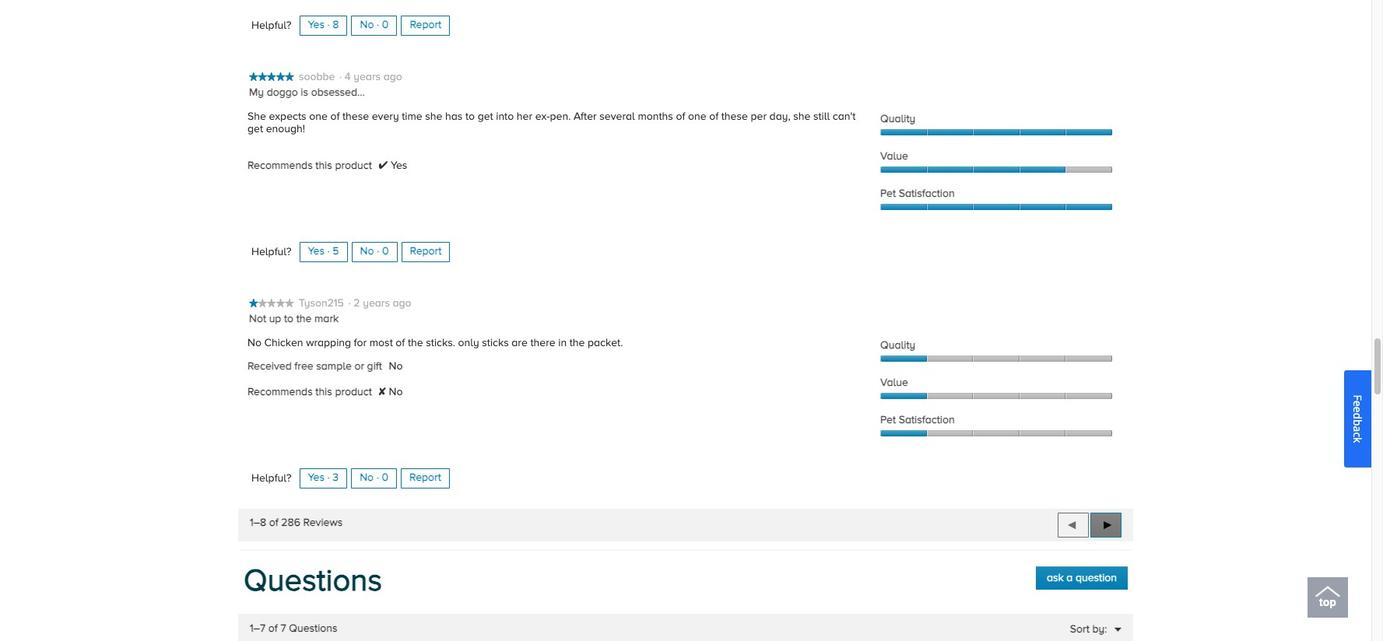 Task type: locate. For each thing, give the bounding box(es) containing it.
· right 8
[[377, 18, 379, 32]]

no down not
[[248, 337, 262, 351]]

0 vertical spatial product
[[335, 159, 372, 173]]

the
[[296, 312, 312, 326], [408, 337, 423, 351], [570, 337, 585, 351]]

no right 3
[[360, 471, 374, 485]]

yes right ✔
[[391, 159, 407, 173]]

yes · 3
[[308, 471, 339, 485]]

mark
[[315, 312, 339, 326]]

0 vertical spatial to
[[466, 110, 475, 124]]

2 0 from the top
[[382, 245, 389, 259]]

2 vertical spatial report
[[410, 471, 441, 485]]

0 right 8
[[382, 18, 389, 32]]

3
[[333, 471, 339, 485]]

ago for soobbe · 4 years ago
[[384, 70, 402, 84]]

1 vertical spatial value
[[881, 376, 909, 390]]

1 vertical spatial content helpfulness group
[[252, 242, 450, 262]]

1–8
[[250, 517, 266, 531]]

no · 0 right 3
[[360, 471, 389, 485]]

1 pet satisfaction from the top
[[881, 187, 955, 201]]

2 vertical spatial report button
[[401, 469, 450, 489]]

ask
[[1047, 571, 1064, 586]]

get left into
[[478, 110, 493, 124]]

4
[[345, 70, 351, 84]]

recommends this product ✘ no
[[248, 386, 403, 400]]

ago up every
[[384, 70, 402, 84]]

satisfaction for no chicken wrapping for most of the sticks. only sticks are there in the packet.
[[899, 414, 955, 428]]

8
[[333, 18, 339, 32]]

1–7
[[250, 622, 266, 636]]

3 0 from the top
[[382, 471, 389, 485]]

no · 0 right 8
[[360, 18, 389, 32]]

2 one from the left
[[688, 110, 707, 124]]

1 vertical spatial helpful?
[[252, 245, 292, 259]]

by:
[[1093, 623, 1108, 637]]

· left 3
[[327, 471, 330, 485]]

content helpfulness group up the 'soobbe · 4 years ago'
[[252, 16, 450, 36]]

2 vertical spatial content helpfulness group
[[252, 469, 450, 489]]

0 vertical spatial value
[[881, 150, 909, 164]]

3 no · 0 from the top
[[360, 471, 389, 485]]

no right 8
[[360, 18, 374, 32]]

tyson215 button
[[299, 297, 344, 311]]

◄ button
[[1058, 513, 1090, 538]]

this down "received free sample or gift no"
[[316, 386, 332, 400]]

one right months
[[688, 110, 707, 124]]

1 recommends from the top
[[248, 159, 313, 173]]

of down obsessed...
[[330, 110, 340, 124]]

2 this from the top
[[316, 386, 332, 400]]

back to top image
[[1316, 580, 1341, 605]]

0 horizontal spatial she
[[425, 110, 443, 124]]

quality for no chicken wrapping for most of the sticks. only sticks are there in the packet.
[[881, 339, 916, 353]]

0 vertical spatial quality
[[881, 112, 916, 126]]

helpful? left yes · 8
[[252, 19, 292, 33]]

recommends this product ✔ yes
[[248, 159, 407, 173]]

0 vertical spatial content helpfulness group
[[252, 16, 450, 36]]

pen.
[[550, 110, 571, 124]]

pet satisfaction for she expects one of these every time she has to get into her ex-pen. after several months of one of these per day, she still can't get enough!
[[881, 187, 955, 201]]

1–8 of 286 reviews alert
[[250, 517, 348, 531]]

value
[[881, 150, 909, 164], [881, 376, 909, 390]]

1 helpful? from the top
[[252, 19, 292, 33]]

every
[[372, 110, 399, 124]]

1 this from the top
[[316, 159, 332, 173]]

1 vertical spatial this
[[316, 386, 332, 400]]

0 horizontal spatial to
[[284, 312, 294, 326]]

· left 2
[[348, 297, 351, 311]]

f e e d b a c k
[[1351, 395, 1366, 443]]

months
[[638, 110, 673, 124]]

1 vertical spatial 0
[[382, 245, 389, 259]]

3 content helpfulness group from the top
[[252, 469, 450, 489]]

recommends down enough!
[[248, 159, 313, 173]]

the left sticks. at the left bottom
[[408, 337, 423, 351]]

received
[[248, 360, 292, 374]]

can't
[[833, 110, 856, 124]]

yes
[[308, 18, 325, 32], [391, 159, 407, 173], [308, 245, 325, 259], [308, 471, 325, 485]]

1 vertical spatial a
[[1067, 571, 1073, 586]]

▼
[[1115, 627, 1122, 634]]

helpful? up 1–8 at left
[[252, 472, 292, 486]]

product down or
[[335, 386, 372, 400]]

one
[[309, 110, 328, 124], [688, 110, 707, 124]]

0 vertical spatial 0
[[382, 18, 389, 32]]

0 right 3
[[382, 471, 389, 485]]

1 quality from the top
[[881, 112, 916, 126]]

2 vertical spatial 0
[[382, 471, 389, 485]]

pet for no chicken wrapping for most of the sticks. only sticks are there in the packet.
[[881, 414, 896, 428]]

2 helpful? from the top
[[252, 245, 292, 259]]

1 vertical spatial quality
[[881, 339, 916, 353]]

1 horizontal spatial the
[[408, 337, 423, 351]]

report button for 4 years ago
[[401, 242, 450, 262]]

2 content helpfulness group from the top
[[252, 242, 450, 262]]

to right has
[[466, 110, 475, 124]]

e
[[1351, 401, 1366, 407], [1351, 407, 1366, 413]]

►
[[1103, 519, 1114, 532]]

0 vertical spatial satisfaction
[[899, 187, 955, 201]]

2 pet satisfaction from the top
[[881, 414, 955, 428]]

tyson215
[[299, 297, 344, 311]]

gift
[[367, 360, 382, 374]]

ago
[[384, 70, 402, 84], [393, 297, 412, 311]]

· left "5"
[[327, 245, 330, 259]]

2 no · 0 from the top
[[360, 245, 389, 259]]

1 she from the left
[[425, 110, 443, 124]]

1–7 of 7 questions
[[250, 622, 343, 636]]

1 no · 0 from the top
[[360, 18, 389, 32]]

1 vertical spatial report
[[410, 245, 442, 259]]

yes · 5
[[308, 245, 339, 259]]

product left ✔
[[335, 159, 372, 173]]

0 vertical spatial no · 0
[[360, 18, 389, 32]]

1 content helpfulness group from the top
[[252, 16, 450, 36]]

no · 0
[[360, 18, 389, 32], [360, 245, 389, 259], [360, 471, 389, 485]]

content helpfulness group up 2
[[252, 242, 450, 262]]

get left enough!
[[248, 123, 263, 137]]

to right up
[[284, 312, 294, 326]]

e up d
[[1351, 401, 1366, 407]]

2 pet from the top
[[881, 414, 896, 428]]

yes left 8
[[308, 18, 325, 32]]

value for she expects one of these every time she has to get into her ex-pen. after several months of one of these per day, she still can't get enough!
[[881, 150, 909, 164]]

content helpfulness group up reviews
[[252, 469, 450, 489]]

1 product from the top
[[335, 159, 372, 173]]

pet
[[881, 187, 896, 201], [881, 414, 896, 428]]

years right 2
[[363, 297, 390, 311]]

this left ✔
[[316, 159, 332, 173]]

0 horizontal spatial get
[[248, 123, 263, 137]]

0 right "5"
[[382, 245, 389, 259]]

product for ✔
[[335, 159, 372, 173]]

report
[[410, 18, 442, 32], [410, 245, 442, 259], [410, 471, 441, 485]]

0 vertical spatial recommends
[[248, 159, 313, 173]]

★★★★★
[[249, 72, 294, 81], [249, 72, 294, 81], [249, 298, 294, 308]]

quality
[[881, 112, 916, 126], [881, 339, 916, 353]]

this
[[316, 159, 332, 173], [316, 386, 332, 400]]

1 vertical spatial report button
[[401, 242, 450, 262]]

she
[[425, 110, 443, 124], [794, 110, 811, 124]]

3 helpful? from the top
[[252, 472, 292, 486]]

helpful? for yes · 3
[[252, 472, 292, 486]]

content helpfulness group
[[252, 16, 450, 36], [252, 242, 450, 262], [252, 469, 450, 489]]

1 value from the top
[[881, 150, 909, 164]]

2 recommends from the top
[[248, 386, 313, 400]]

1 vertical spatial recommends
[[248, 386, 313, 400]]

pet satisfaction
[[881, 187, 955, 201], [881, 414, 955, 428]]

these left every
[[343, 110, 369, 124]]

1 horizontal spatial one
[[688, 110, 707, 124]]

report button
[[401, 16, 450, 36], [401, 242, 450, 262], [401, 469, 450, 489]]

packet.
[[588, 337, 623, 351]]

2 value from the top
[[881, 376, 909, 390]]

report for tyson215 · 2 years ago
[[410, 471, 441, 485]]

0 horizontal spatial one
[[309, 110, 328, 124]]

questions right 7
[[289, 622, 338, 636]]

sort by: ▼
[[1071, 623, 1122, 637]]

2 horizontal spatial the
[[570, 337, 585, 351]]

1 vertical spatial pet satisfaction
[[881, 414, 955, 428]]

1 vertical spatial product
[[335, 386, 372, 400]]

the left mark
[[296, 312, 312, 326]]

yes left 3
[[308, 471, 325, 485]]

helpful? left yes · 5
[[252, 245, 292, 259]]

of right most
[[396, 337, 405, 351]]

these left the per in the top right of the page
[[722, 110, 748, 124]]

f e e d b a c k button
[[1345, 371, 1372, 468]]

0 vertical spatial pet satisfaction
[[881, 187, 955, 201]]

0 vertical spatial years
[[354, 70, 381, 84]]

a up the "k"
[[1351, 426, 1366, 432]]

reviews
[[303, 517, 343, 531]]

1–8 of 286 reviews
[[250, 517, 348, 531]]

1 satisfaction from the top
[[899, 187, 955, 201]]

sticks
[[482, 337, 509, 351]]

1 vertical spatial satisfaction
[[899, 414, 955, 428]]

f
[[1351, 395, 1366, 401]]

years for 4
[[354, 70, 381, 84]]

in
[[559, 337, 567, 351]]

2 satisfaction from the top
[[899, 414, 955, 428]]

1 vertical spatial years
[[363, 297, 390, 311]]

she left still
[[794, 110, 811, 124]]

questions up 1–7 of 7 questions alert
[[244, 563, 382, 601]]

2 quality from the top
[[881, 339, 916, 353]]

day,
[[770, 110, 791, 124]]

pet for she expects one of these every time she has to get into her ex-pen. after several months of one of these per day, she still can't get enough!
[[881, 187, 896, 201]]

years right 4
[[354, 70, 381, 84]]

a right 'ask'
[[1067, 571, 1073, 586]]

0 vertical spatial a
[[1351, 426, 1366, 432]]

2 report button from the top
[[401, 242, 450, 262]]

not
[[249, 312, 266, 326]]

per
[[751, 110, 767, 124]]

1 vertical spatial pet
[[881, 414, 896, 428]]

3 report from the top
[[410, 471, 441, 485]]

no · 0 right "5"
[[360, 245, 389, 259]]

a
[[1351, 426, 1366, 432], [1067, 571, 1073, 586]]

1 horizontal spatial these
[[722, 110, 748, 124]]

yes left "5"
[[308, 245, 325, 259]]

2
[[354, 297, 360, 311]]

2 product from the top
[[335, 386, 372, 400]]

of
[[330, 110, 340, 124], [676, 110, 686, 124], [710, 110, 719, 124], [396, 337, 405, 351], [269, 517, 279, 531], [269, 622, 278, 636]]

sticks.
[[426, 337, 455, 351]]

to
[[466, 110, 475, 124], [284, 312, 294, 326]]

she left has
[[425, 110, 443, 124]]

she expects one of these every time she has to get into her ex-pen. after several months of one of these per day, she still can't get enough!
[[248, 110, 856, 137]]

no right the gift in the left of the page
[[389, 360, 403, 374]]

questions
[[244, 563, 382, 601], [289, 622, 338, 636]]

1 vertical spatial no · 0
[[360, 245, 389, 259]]

1 vertical spatial to
[[284, 312, 294, 326]]

this for ✔
[[316, 159, 332, 173]]

3 report button from the top
[[401, 469, 450, 489]]

0
[[382, 18, 389, 32], [382, 245, 389, 259], [382, 471, 389, 485]]

recommends down received
[[248, 386, 313, 400]]

1 vertical spatial ago
[[393, 297, 412, 311]]

ask a question button
[[1036, 567, 1128, 590]]

1 horizontal spatial get
[[478, 110, 493, 124]]

0 vertical spatial ago
[[384, 70, 402, 84]]

0 horizontal spatial these
[[343, 110, 369, 124]]

the right in in the bottom left of the page
[[570, 337, 585, 351]]

1 horizontal spatial to
[[466, 110, 475, 124]]

2 vertical spatial no · 0
[[360, 471, 389, 485]]

satisfaction for she expects one of these every time she has to get into her ex-pen. after several months of one of these per day, she still can't get enough!
[[899, 187, 955, 201]]

0 vertical spatial helpful?
[[252, 19, 292, 33]]

years
[[354, 70, 381, 84], [363, 297, 390, 311]]

1 horizontal spatial she
[[794, 110, 811, 124]]

to inside she expects one of these every time she has to get into her ex-pen. after several months of one of these per day, she still can't get enough!
[[466, 110, 475, 124]]

2 report from the top
[[410, 245, 442, 259]]

product for ✘
[[335, 386, 372, 400]]

recommends for recommends this product ✘ no
[[248, 386, 313, 400]]

one down my doggo is obsessed...
[[309, 110, 328, 124]]

0 vertical spatial report button
[[401, 16, 450, 36]]

my
[[249, 86, 264, 100]]

no · 0 for yes · 8
[[360, 18, 389, 32]]

0 for 2 years ago
[[382, 471, 389, 485]]

e down f
[[1351, 407, 1366, 413]]

1 report button from the top
[[401, 16, 450, 36]]

0 vertical spatial this
[[316, 159, 332, 173]]

2 these from the left
[[722, 110, 748, 124]]

get
[[478, 110, 493, 124], [248, 123, 263, 137]]

0 vertical spatial report
[[410, 18, 442, 32]]

7
[[281, 622, 286, 636]]

these
[[343, 110, 369, 124], [722, 110, 748, 124]]

ago up most
[[393, 297, 412, 311]]

years for 2
[[363, 297, 390, 311]]

0 vertical spatial pet
[[881, 187, 896, 201]]

yes for yes · 8
[[308, 18, 325, 32]]

1 pet from the top
[[881, 187, 896, 201]]

2 vertical spatial helpful?
[[252, 472, 292, 486]]



Task type: vqa. For each thing, say whether or not it's contained in the screenshot.
.
no



Task type: describe. For each thing, give the bounding box(es) containing it.
· left 4
[[340, 70, 342, 84]]

b
[[1351, 420, 1366, 426]]

soobbe · 4 years ago
[[299, 70, 408, 84]]

c
[[1351, 432, 1366, 438]]

no · 0 for yes · 5
[[360, 245, 389, 259]]

1 these from the left
[[343, 110, 369, 124]]

0 horizontal spatial a
[[1067, 571, 1073, 586]]

◄
[[1067, 519, 1078, 532]]

recommends for recommends this product ✔ yes
[[248, 159, 313, 173]]

free
[[295, 360, 314, 374]]

no right "5"
[[360, 245, 374, 259]]

report button for 2 years ago
[[401, 469, 450, 489]]

obsessed...
[[311, 86, 365, 100]]

tyson215 · 2 years ago
[[299, 297, 417, 311]]

of right months
[[676, 110, 686, 124]]

still
[[814, 110, 830, 124]]

· left 8
[[327, 18, 330, 32]]

up
[[269, 312, 281, 326]]

pet satisfaction for no chicken wrapping for most of the sticks. only sticks are there in the packet.
[[881, 414, 955, 428]]

after
[[574, 110, 597, 124]]

wrapping
[[306, 337, 351, 351]]

most
[[370, 337, 393, 351]]

► button
[[1091, 513, 1122, 538]]

is
[[301, 86, 308, 100]]

of left the per in the top right of the page
[[710, 110, 719, 124]]

has
[[445, 110, 463, 124]]

d
[[1351, 413, 1366, 420]]

of right 1–8 at left
[[269, 517, 279, 531]]

only
[[458, 337, 479, 351]]

helpful? for yes · 8
[[252, 19, 292, 33]]

· right "5"
[[377, 245, 380, 259]]

2 e from the top
[[1351, 407, 1366, 413]]

yes · 8
[[308, 18, 339, 32]]

for
[[354, 337, 367, 351]]

0 for 4 years ago
[[382, 245, 389, 259]]

into
[[496, 110, 514, 124]]

1 horizontal spatial a
[[1351, 426, 1366, 432]]

content helpfulness group for 4
[[252, 242, 450, 262]]

★★★★★ for tyson215 · 2 years ago
[[249, 298, 294, 308]]

not up to the mark
[[249, 312, 339, 326]]

quality for she expects one of these every time she has to get into her ex-pen. after several months of one of these per day, she still can't get enough!
[[881, 112, 916, 126]]

she
[[248, 110, 266, 124]]

doggo
[[267, 86, 298, 100]]

content helpfulness group for 2
[[252, 469, 450, 489]]

received free sample or gift no
[[248, 360, 403, 374]]

✔
[[379, 159, 388, 173]]

or
[[355, 360, 364, 374]]

expects
[[269, 110, 306, 124]]

report for soobbe · 4 years ago
[[410, 245, 442, 259]]

enough!
[[266, 123, 305, 137]]

soobbe
[[299, 70, 335, 84]]

ex-
[[536, 110, 550, 124]]

1 e from the top
[[1351, 401, 1366, 407]]

ago for tyson215 · 2 years ago
[[393, 297, 412, 311]]

there
[[531, 337, 556, 351]]

are
[[512, 337, 528, 351]]

1 report from the top
[[410, 18, 442, 32]]

yes for yes · 5
[[308, 245, 325, 259]]

no right ✘
[[389, 386, 403, 400]]

her
[[517, 110, 533, 124]]

several
[[600, 110, 635, 124]]

of left 7
[[269, 622, 278, 636]]

2 she from the left
[[794, 110, 811, 124]]

top
[[1320, 596, 1337, 609]]

0 vertical spatial questions
[[244, 563, 382, 601]]

sample
[[316, 360, 352, 374]]

chicken
[[264, 337, 303, 351]]

time
[[402, 110, 423, 124]]

this for ✘
[[316, 386, 332, 400]]

value for no chicken wrapping for most of the sticks. only sticks are there in the packet.
[[881, 376, 909, 390]]

no · 0 for yes · 3
[[360, 471, 389, 485]]

★★★★★ for soobbe · 4 years ago
[[249, 72, 294, 81]]

1 0 from the top
[[382, 18, 389, 32]]

1 vertical spatial questions
[[289, 622, 338, 636]]

soobbe button
[[299, 70, 335, 84]]

ask a question
[[1047, 571, 1117, 586]]

1 one from the left
[[309, 110, 328, 124]]

· right 3
[[377, 471, 379, 485]]

286
[[281, 517, 301, 531]]

question
[[1076, 571, 1117, 586]]

yes for yes · 3
[[308, 471, 325, 485]]

no chicken wrapping for most of the sticks. only sticks are there in the packet.
[[248, 337, 623, 351]]

5
[[333, 245, 339, 259]]

sort
[[1071, 623, 1090, 637]]

✘
[[379, 386, 386, 400]]

helpful? for yes · 5
[[252, 245, 292, 259]]

my doggo is obsessed...
[[249, 86, 365, 100]]

1–7 of 7 questions alert
[[250, 622, 343, 636]]

0 horizontal spatial the
[[296, 312, 312, 326]]

k
[[1351, 438, 1366, 443]]



